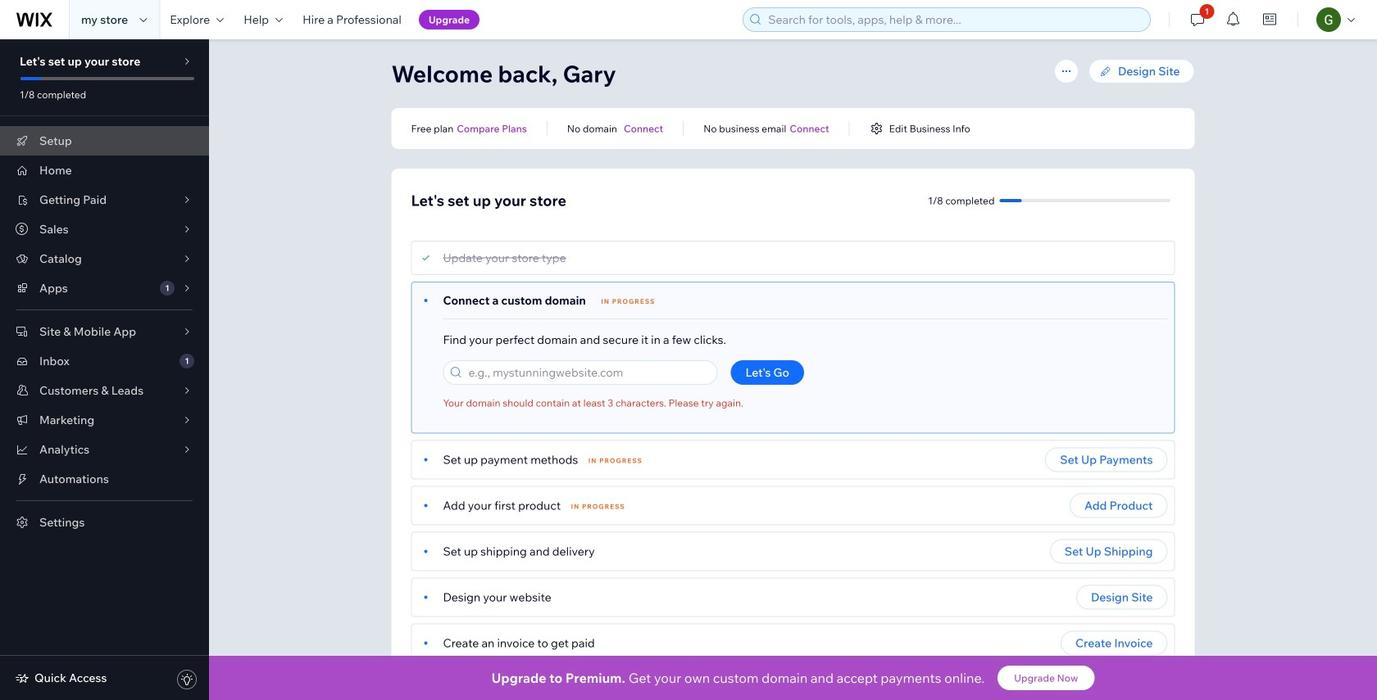 Task type: locate. For each thing, give the bounding box(es) containing it.
Search for tools, apps, help & more... field
[[763, 8, 1145, 31]]

e.g., mystunningwebsite.com field
[[464, 362, 712, 384]]



Task type: vqa. For each thing, say whether or not it's contained in the screenshot.
Tasks & Reminders
no



Task type: describe. For each thing, give the bounding box(es) containing it.
sidebar element
[[0, 39, 209, 701]]



